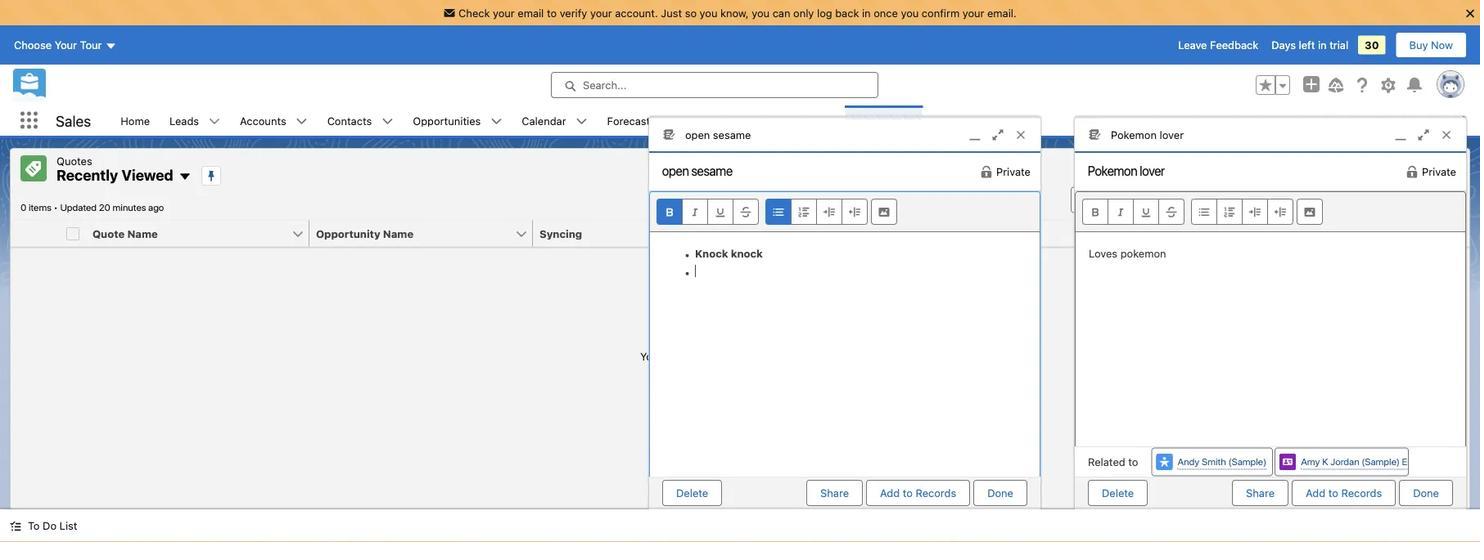 Task type: vqa. For each thing, say whether or not it's contained in the screenshot.
View All LINK in the bottom of the page
no



Task type: describe. For each thing, give the bounding box(es) containing it.
viewed
[[122, 167, 173, 184]]

1 (sample) from the left
[[1229, 457, 1267, 468]]

opportunity
[[316, 228, 380, 240]]

share button for pokemon lover
[[1233, 481, 1289, 507]]

done for pokemon lover
[[1414, 488, 1440, 500]]

andy smith (sample)
[[1178, 457, 1267, 468]]

knock
[[695, 247, 728, 260]]

toolbar for sesame
[[650, 193, 1040, 233]]

just
[[661, 7, 682, 19]]

delete button for pokemon lover
[[1088, 481, 1148, 507]]

1 horizontal spatial in
[[1318, 39, 1327, 51]]

minutes
[[113, 202, 146, 213]]

related
[[1088, 457, 1126, 469]]

related to
[[1088, 457, 1139, 469]]

total
[[1210, 228, 1237, 240]]

subtotal button
[[980, 221, 1186, 247]]

can
[[773, 7, 791, 19]]

syncing element
[[533, 221, 767, 248]]

text default image for quotes
[[901, 116, 913, 127]]

dashboards
[[675, 115, 735, 127]]

forecasts
[[607, 115, 656, 127]]

haven't
[[662, 351, 698, 363]]

leave
[[1179, 39, 1208, 51]]

date
[[820, 228, 844, 240]]

pokemon
[[1121, 247, 1167, 260]]

3 your from the left
[[963, 7, 985, 19]]

choose your tour button
[[13, 32, 118, 58]]

dashboards link
[[666, 106, 745, 136]]

opportunity name
[[316, 228, 414, 240]]

format body element for lover
[[1192, 199, 1294, 225]]

list
[[59, 520, 77, 533]]

records for lover
[[1342, 488, 1382, 500]]

item number element
[[11, 221, 60, 248]]

calendar list item
[[512, 106, 597, 136]]

expiration
[[763, 228, 817, 240]]

expiration date button
[[757, 221, 962, 247]]

lead image
[[1157, 455, 1173, 471]]

list containing home
[[111, 106, 1481, 136]]

to
[[28, 520, 40, 533]]

contact image
[[1280, 455, 1296, 471]]

•
[[54, 202, 58, 213]]

contacts list item
[[317, 106, 403, 136]]

syncing button
[[533, 221, 739, 247]]

recently viewed|quotes|list view element
[[10, 148, 1471, 510]]

delete for pokemon lover
[[1102, 488, 1134, 500]]

quotes list item
[[846, 106, 923, 136]]

text default image for contacts
[[382, 116, 393, 127]]

jordan
[[1331, 457, 1360, 468]]

calendar
[[522, 115, 566, 127]]

email
[[518, 7, 544, 19]]

quotes image
[[20, 156, 47, 182]]

expiration date
[[763, 228, 844, 240]]

text default image for accounts
[[296, 116, 308, 127]]

open sesame dialog
[[649, 117, 1042, 519]]

2 you from the left
[[752, 7, 770, 19]]

now
[[1432, 39, 1454, 51]]

opportunities link
[[403, 106, 491, 136]]

quotes inside status
[[759, 351, 795, 363]]

quote
[[93, 228, 125, 240]]

add to records button for open sesame
[[866, 481, 971, 507]]

home
[[121, 115, 150, 127]]

pokemon lover
[[1111, 129, 1184, 141]]

add for open sesame
[[880, 488, 900, 500]]

pokemon lover dialog
[[1074, 117, 1468, 510]]

ago
[[148, 202, 164, 213]]

to inside open sesame dialog
[[903, 488, 913, 500]]

quotes link
[[846, 106, 901, 136]]

opportunity name button
[[310, 221, 515, 247]]

text default image right the viewed
[[178, 170, 191, 184]]

format body element for sesame
[[766, 199, 868, 225]]

buy
[[1410, 39, 1429, 51]]

text default image inside open sesame dialog
[[980, 166, 993, 179]]

delete button for open sesame
[[663, 481, 722, 507]]

do
[[43, 520, 57, 533]]

quotes inside list item
[[856, 115, 891, 127]]

select list display image
[[1310, 187, 1346, 213]]

text default image for opportunities
[[491, 116, 502, 127]]

name for opportunity name
[[383, 228, 414, 240]]

1 your from the left
[[493, 7, 515, 19]]

andy smith (sample) link
[[1178, 455, 1267, 471]]

add for pokemon lover
[[1306, 488, 1326, 500]]

back
[[835, 7, 859, 19]]

price
[[1239, 228, 1266, 240]]

total price element
[[1204, 221, 1437, 248]]

add to records for lover
[[1306, 488, 1382, 500]]

account.
[[615, 7, 658, 19]]

opportunities
[[413, 115, 481, 127]]

your
[[55, 39, 77, 51]]

accounts
[[240, 115, 286, 127]]

know,
[[721, 7, 749, 19]]

updated
[[60, 202, 97, 213]]

forecasts link
[[597, 106, 666, 136]]

buy now
[[1410, 39, 1454, 51]]

verify
[[560, 7, 587, 19]]

open sesame
[[685, 129, 751, 141]]

item number image
[[11, 221, 60, 247]]

amy k jordan (sample) esq. link
[[1301, 455, 1420, 471]]

left
[[1299, 39, 1316, 51]]

leads
[[170, 115, 199, 127]]

accounts list item
[[230, 106, 317, 136]]

recently viewed status
[[20, 202, 60, 213]]

action image
[[1427, 221, 1470, 247]]

private for open sesame
[[997, 166, 1031, 178]]

total price
[[1210, 228, 1266, 240]]

open
[[685, 129, 710, 141]]

to do list
[[28, 520, 77, 533]]

records for sesame
[[916, 488, 957, 500]]

days
[[1272, 39, 1296, 51]]

leads list item
[[160, 106, 230, 136]]

toolbar for lover
[[1076, 193, 1466, 233]]

to do list button
[[0, 510, 87, 543]]

total price button
[[1204, 221, 1409, 247]]

quote name
[[93, 228, 158, 240]]

confirm
[[922, 7, 960, 19]]



Task type: locate. For each thing, give the bounding box(es) containing it.
(sample)
[[1229, 457, 1267, 468], [1362, 457, 1400, 468]]

0 horizontal spatial share button
[[807, 481, 863, 507]]

1 format text element from the left
[[657, 199, 759, 225]]

delete status
[[663, 481, 807, 507], [1088, 481, 1233, 507]]

format text element for pokemon
[[1083, 199, 1185, 225]]

list view controls image
[[1271, 187, 1307, 213]]

leave feedback link
[[1179, 39, 1259, 51]]

30
[[1365, 39, 1380, 51]]

2 delete button from the left
[[1088, 481, 1148, 507]]

0 horizontal spatial delete status
[[663, 481, 807, 507]]

buy now button
[[1396, 32, 1468, 58]]

private inside open sesame dialog
[[997, 166, 1031, 178]]

3 you from the left
[[901, 7, 919, 19]]

text default image for reports
[[824, 116, 836, 127]]

k
[[1323, 457, 1329, 468]]

2 horizontal spatial your
[[963, 7, 985, 19]]

tour
[[80, 39, 102, 51]]

format body element inside open sesame dialog
[[766, 199, 868, 225]]

delete
[[676, 488, 709, 500], [1102, 488, 1134, 500]]

add to records inside open sesame dialog
[[880, 488, 957, 500]]

email.
[[988, 7, 1017, 19]]

toolbar inside open sesame dialog
[[650, 193, 1040, 233]]

delete for open sesame
[[676, 488, 709, 500]]

format text element up knock at the top of the page
[[657, 199, 759, 225]]

reports link
[[766, 106, 824, 136]]

home link
[[111, 106, 160, 136]]

quotes right any
[[759, 351, 795, 363]]

0 horizontal spatial add to records
[[880, 488, 957, 500]]

your right verify
[[590, 7, 612, 19]]

0 horizontal spatial toolbar
[[650, 193, 1040, 233]]

search... button
[[551, 72, 879, 98]]

loves pokemon
[[1089, 247, 1167, 260]]

you left can
[[752, 7, 770, 19]]

(sample) right smith
[[1229, 457, 1267, 468]]

0 horizontal spatial delete button
[[663, 481, 722, 507]]

amy k jordan (sample) esq.
[[1301, 457, 1420, 468]]

contacts
[[327, 115, 372, 127]]

list
[[111, 106, 1481, 136]]

None text field
[[1075, 153, 1231, 189]]

your left email.
[[963, 7, 985, 19]]

share button
[[807, 481, 863, 507], [1233, 481, 1289, 507]]

add to records button inside pokemon lover dialog
[[1292, 481, 1396, 507]]

done button for open sesame
[[974, 481, 1028, 507]]

format text element
[[657, 199, 759, 225], [1083, 199, 1185, 225]]

text default image inside leads list item
[[209, 116, 220, 127]]

delete status inside pokemon lover dialog
[[1088, 481, 1233, 507]]

smith
[[1202, 457, 1227, 468]]

share button for open sesame
[[807, 481, 863, 507]]

feedback
[[1210, 39, 1259, 51]]

text default image right the contacts at the top
[[382, 116, 393, 127]]

quotes down sales
[[57, 155, 92, 167]]

1 horizontal spatial delete
[[1102, 488, 1134, 500]]

1 you from the left
[[700, 7, 718, 19]]

text default image inside to do list button
[[10, 521, 21, 533]]

text default image
[[382, 116, 393, 127], [576, 116, 588, 127], [745, 116, 756, 127], [980, 166, 993, 179], [178, 170, 191, 184]]

text default image up subtotal
[[980, 166, 993, 179]]

1 done from the left
[[988, 488, 1014, 500]]

1 toolbar from the left
[[650, 193, 1040, 233]]

1 add from the left
[[880, 488, 900, 500]]

recently viewed
[[57, 167, 173, 184]]

format body element up total price
[[1192, 199, 1294, 225]]

1 horizontal spatial records
[[1342, 488, 1382, 500]]

days left in trial
[[1272, 39, 1349, 51]]

text default image inside accounts list item
[[296, 116, 308, 127]]

delete status for sesame
[[663, 481, 807, 507]]

1 done button from the left
[[974, 481, 1028, 507]]

0 horizontal spatial records
[[916, 488, 957, 500]]

private up the action image
[[1423, 166, 1457, 178]]

log
[[817, 7, 833, 19]]

1 horizontal spatial you
[[752, 7, 770, 19]]

toolbar
[[650, 193, 1040, 233], [1076, 193, 1466, 233]]

1 delete from the left
[[676, 488, 709, 500]]

2 done from the left
[[1414, 488, 1440, 500]]

2 add to records button from the left
[[1292, 481, 1396, 507]]

Compose text text field
[[1076, 233, 1466, 447]]

esq.
[[1402, 457, 1420, 468]]

only
[[794, 7, 814, 19]]

format text element inside pokemon lover dialog
[[1083, 199, 1185, 225]]

any
[[739, 351, 756, 363]]

text default image inside calendar list item
[[576, 116, 588, 127]]

toolbar inside pokemon lover dialog
[[1076, 193, 1466, 233]]

amy
[[1301, 457, 1321, 468]]

you haven't viewed any quotes recently. status
[[640, 349, 840, 381]]

0 horizontal spatial add to records button
[[866, 481, 971, 507]]

1 horizontal spatial add
[[1306, 488, 1326, 500]]

done
[[988, 488, 1014, 500], [1414, 488, 1440, 500]]

1 delete button from the left
[[663, 481, 722, 507]]

text default image for leads
[[209, 116, 220, 127]]

1 horizontal spatial name
[[383, 228, 414, 240]]

0
[[20, 202, 26, 213]]

subtotal element
[[980, 221, 1214, 248]]

2 your from the left
[[590, 7, 612, 19]]

records inside pokemon lover dialog
[[1342, 488, 1382, 500]]

choose your tour
[[14, 39, 102, 51]]

cell inside recently viewed|quotes|list view element
[[60, 221, 86, 248]]

choose
[[14, 39, 52, 51]]

search...
[[583, 79, 627, 91]]

sales
[[56, 112, 91, 130]]

1 horizontal spatial done
[[1414, 488, 1440, 500]]

2 private from the left
[[1423, 166, 1457, 178]]

add inside pokemon lover dialog
[[1306, 488, 1326, 500]]

1 vertical spatial quotes
[[57, 155, 92, 167]]

1 horizontal spatial delete button
[[1088, 481, 1148, 507]]

1 horizontal spatial quotes
[[759, 351, 795, 363]]

add to records inside pokemon lover dialog
[[1306, 488, 1382, 500]]

1 format body element from the left
[[766, 199, 868, 225]]

2 format text element from the left
[[1083, 199, 1185, 225]]

calendar link
[[512, 106, 576, 136]]

you haven't viewed any quotes recently.
[[640, 351, 840, 363]]

knock knock
[[695, 247, 763, 260]]

0 horizontal spatial in
[[862, 7, 871, 19]]

contacts link
[[317, 106, 382, 136]]

syncing
[[540, 228, 582, 240]]

once
[[874, 7, 898, 19]]

expiration date element
[[757, 221, 990, 248]]

1 horizontal spatial done button
[[1400, 481, 1454, 507]]

knock
[[731, 247, 763, 260]]

delete inside open sesame dialog
[[676, 488, 709, 500]]

format text element for open
[[657, 199, 759, 225]]

delete status inside open sesame dialog
[[663, 481, 807, 507]]

1 horizontal spatial format text element
[[1083, 199, 1185, 225]]

format body element
[[766, 199, 868, 225], [1192, 199, 1294, 225]]

add to records button inside open sesame dialog
[[866, 481, 971, 507]]

0 horizontal spatial you
[[700, 7, 718, 19]]

check
[[459, 7, 490, 19]]

2 share from the left
[[1247, 488, 1275, 500]]

1 share button from the left
[[807, 481, 863, 507]]

subtotal
[[987, 228, 1032, 240]]

1 horizontal spatial format body element
[[1192, 199, 1294, 225]]

0 horizontal spatial done
[[988, 488, 1014, 500]]

1 private from the left
[[997, 166, 1031, 178]]

2 add to records from the left
[[1306, 488, 1382, 500]]

2 horizontal spatial you
[[901, 7, 919, 19]]

private for pokemon lover
[[1423, 166, 1457, 178]]

name right opportunity
[[383, 228, 414, 240]]

delete inside pokemon lover dialog
[[1102, 488, 1134, 500]]

leave feedback
[[1179, 39, 1259, 51]]

sesame
[[713, 129, 751, 141]]

name down minutes
[[127, 228, 158, 240]]

1 add to records button from the left
[[866, 481, 971, 507]]

1 name from the left
[[127, 228, 158, 240]]

done button for pokemon lover
[[1400, 481, 1454, 507]]

add inside open sesame dialog
[[880, 488, 900, 500]]

0 horizontal spatial done button
[[974, 481, 1028, 507]]

your
[[493, 7, 515, 19], [590, 7, 612, 19], [963, 7, 985, 19]]

1 horizontal spatial private
[[1423, 166, 1457, 178]]

so
[[685, 7, 697, 19]]

private
[[997, 166, 1031, 178], [1423, 166, 1457, 178]]

1 horizontal spatial toolbar
[[1076, 193, 1466, 233]]

add
[[880, 488, 900, 500], [1306, 488, 1326, 500]]

trial
[[1330, 39, 1349, 51]]

you right once
[[901, 7, 919, 19]]

format body element inside pokemon lover dialog
[[1192, 199, 1294, 225]]

text default image
[[209, 116, 220, 127], [296, 116, 308, 127], [491, 116, 502, 127], [824, 116, 836, 127], [901, 116, 913, 127], [1406, 166, 1419, 179], [10, 521, 21, 533]]

accounts link
[[230, 106, 296, 136]]

2 delete status from the left
[[1088, 481, 1233, 507]]

text default image for dashboards
[[745, 116, 756, 127]]

1 vertical spatial in
[[1318, 39, 1327, 51]]

0 horizontal spatial your
[[493, 7, 515, 19]]

0 vertical spatial in
[[862, 7, 871, 19]]

0 horizontal spatial share
[[821, 488, 849, 500]]

viewed
[[701, 351, 736, 363]]

loves
[[1089, 247, 1118, 260]]

Search Recently Viewed list view. search field
[[1071, 187, 1268, 213]]

done button inside pokemon lover dialog
[[1400, 481, 1454, 507]]

1 share from the left
[[821, 488, 849, 500]]

in
[[862, 7, 871, 19], [1318, 39, 1327, 51]]

check your email to verify your account. just so you know, you can only log back in once you confirm your email.
[[459, 7, 1017, 19]]

text default image right the calendar
[[576, 116, 588, 127]]

text default image inside opportunities list item
[[491, 116, 502, 127]]

share
[[821, 488, 849, 500], [1247, 488, 1275, 500]]

reports
[[776, 115, 815, 127]]

opportunity name element
[[310, 221, 543, 248]]

text default image inside contacts 'list item'
[[382, 116, 393, 127]]

private inside pokemon lover dialog
[[1423, 166, 1457, 178]]

done inside pokemon lover dialog
[[1414, 488, 1440, 500]]

text default image for calendar
[[576, 116, 588, 127]]

0 horizontal spatial format text element
[[657, 199, 759, 225]]

format body element up expiration date
[[766, 199, 868, 225]]

your left email
[[493, 7, 515, 19]]

group
[[1256, 75, 1291, 95]]

0 horizontal spatial add
[[880, 488, 900, 500]]

text default image inside the reports list item
[[824, 116, 836, 127]]

(sample) left esq.
[[1362, 457, 1400, 468]]

0 horizontal spatial (sample)
[[1229, 457, 1267, 468]]

format text element inside open sesame dialog
[[657, 199, 759, 225]]

1 records from the left
[[916, 488, 957, 500]]

in right back
[[862, 7, 871, 19]]

1 horizontal spatial add to records button
[[1292, 481, 1396, 507]]

2 toolbar from the left
[[1076, 193, 1466, 233]]

add to records for sesame
[[880, 488, 957, 500]]

format text element up the loves pokemon
[[1083, 199, 1185, 225]]

2 share button from the left
[[1233, 481, 1289, 507]]

leads link
[[160, 106, 209, 136]]

recently
[[57, 167, 118, 184]]

2 delete from the left
[[1102, 488, 1134, 500]]

2 horizontal spatial quotes
[[856, 115, 891, 127]]

andy
[[1178, 457, 1200, 468]]

share inside open sesame dialog
[[821, 488, 849, 500]]

text default image inside dashboards list item
[[745, 116, 756, 127]]

2 add from the left
[[1306, 488, 1326, 500]]

0 vertical spatial quotes
[[856, 115, 891, 127]]

name for quote name
[[127, 228, 158, 240]]

done inside open sesame dialog
[[988, 488, 1014, 500]]

1 delete status from the left
[[663, 481, 807, 507]]

delete button
[[663, 481, 722, 507], [1088, 481, 1148, 507]]

2 format body element from the left
[[1192, 199, 1294, 225]]

opportunities list item
[[403, 106, 512, 136]]

2 vertical spatial quotes
[[759, 351, 795, 363]]

text default image inside "quotes" list item
[[901, 116, 913, 127]]

you
[[700, 7, 718, 19], [752, 7, 770, 19], [901, 7, 919, 19]]

text default image up sesame
[[745, 116, 756, 127]]

lover
[[1160, 129, 1184, 141]]

share for open sesame
[[821, 488, 849, 500]]

add to records button for pokemon lover
[[1292, 481, 1396, 507]]

done button
[[974, 481, 1028, 507], [1400, 481, 1454, 507]]

name inside button
[[127, 228, 158, 240]]

delete status for lover
[[1088, 481, 1233, 507]]

None search field
[[1071, 187, 1268, 213]]

None text field
[[649, 153, 805, 189]]

1 horizontal spatial add to records
[[1306, 488, 1382, 500]]

done button inside open sesame dialog
[[974, 481, 1028, 507]]

share inside pokemon lover dialog
[[1247, 488, 1275, 500]]

0 horizontal spatial format body element
[[766, 199, 868, 225]]

share for pokemon lover
[[1247, 488, 1275, 500]]

items
[[29, 202, 51, 213]]

0 horizontal spatial quotes
[[57, 155, 92, 167]]

dashboards list item
[[666, 106, 766, 136]]

reports list item
[[766, 106, 846, 136]]

1 horizontal spatial delete status
[[1088, 481, 1233, 507]]

0 items • updated 20 minutes ago
[[20, 202, 164, 213]]

cell
[[60, 221, 86, 248]]

1 horizontal spatial your
[[590, 7, 612, 19]]

pokemon
[[1111, 129, 1157, 141]]

2 done button from the left
[[1400, 481, 1454, 507]]

quote name element
[[86, 221, 319, 248]]

Compose text text field
[[650, 233, 1040, 478]]

1 horizontal spatial share button
[[1233, 481, 1289, 507]]

2 name from the left
[[383, 228, 414, 240]]

quotes right the reports list item
[[856, 115, 891, 127]]

done for open sesame
[[988, 488, 1014, 500]]

2 (sample) from the left
[[1362, 457, 1400, 468]]

1 horizontal spatial share
[[1247, 488, 1275, 500]]

private up subtotal
[[997, 166, 1031, 178]]

2 records from the left
[[1342, 488, 1382, 500]]

name inside button
[[383, 228, 414, 240]]

recently.
[[798, 351, 840, 363]]

0 horizontal spatial name
[[127, 228, 158, 240]]

records inside open sesame dialog
[[916, 488, 957, 500]]

1 add to records from the left
[[880, 488, 957, 500]]

0 horizontal spatial private
[[997, 166, 1031, 178]]

quote name button
[[86, 221, 292, 247]]

0 horizontal spatial delete
[[676, 488, 709, 500]]

to
[[547, 7, 557, 19], [1129, 457, 1139, 469], [903, 488, 913, 500], [1329, 488, 1339, 500]]

1 horizontal spatial (sample)
[[1362, 457, 1400, 468]]

in right left
[[1318, 39, 1327, 51]]

action element
[[1427, 221, 1470, 248]]

you right so
[[700, 7, 718, 19]]



